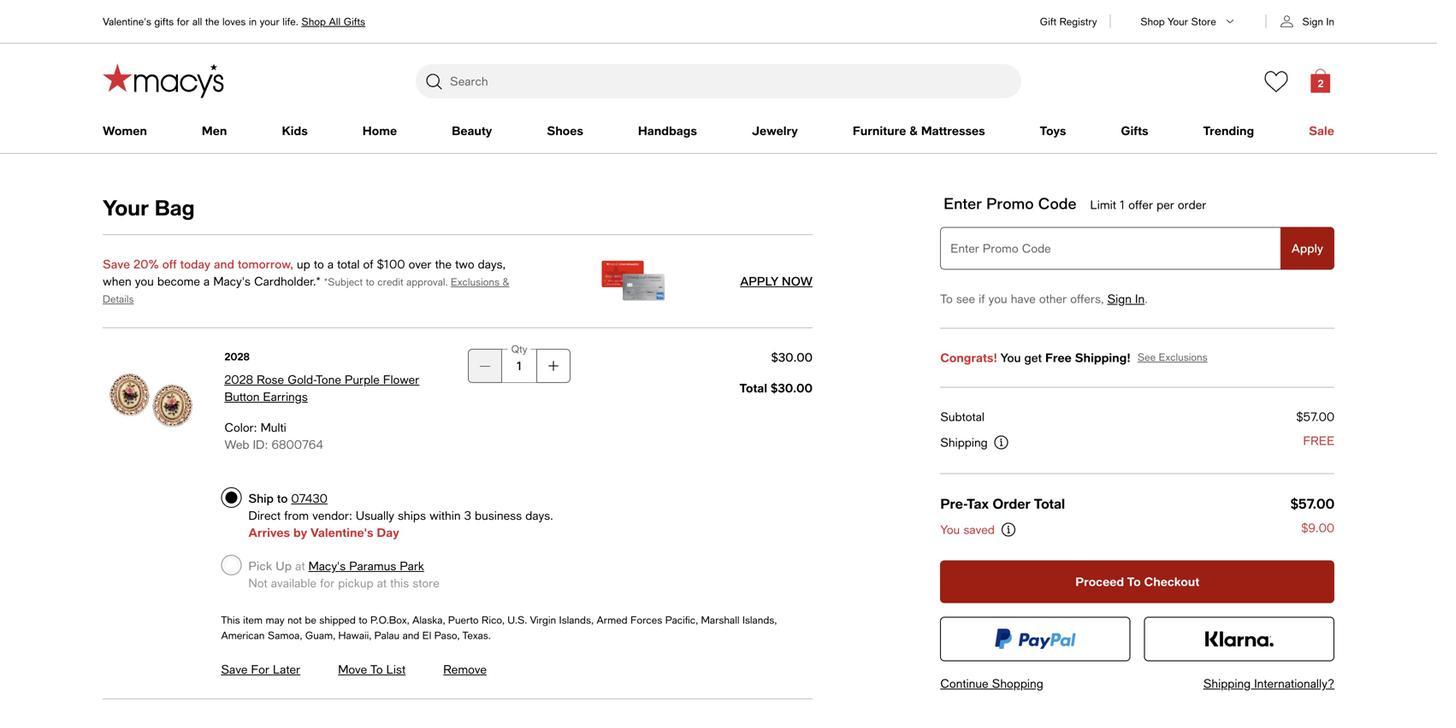 Task type: vqa. For each thing, say whether or not it's contained in the screenshot.
4.5143 out of 5 rating with 35 reviews image on the right bottom of the page
no



Task type: locate. For each thing, give the bounding box(es) containing it.
free
[[1304, 434, 1335, 448]]

virgin
[[530, 614, 556, 626]]

for
[[251, 663, 269, 677]]

see
[[1138, 351, 1156, 363]]

1 2028 from the top
[[224, 351, 250, 363]]

1 horizontal spatial &
[[910, 124, 918, 138]]

1 horizontal spatial for
[[320, 576, 335, 590]]

1 vertical spatial the
[[435, 257, 452, 271]]

2 vertical spatial to
[[371, 663, 383, 677]]

1 horizontal spatial and
[[403, 630, 420, 642]]

shipping down subtotal
[[941, 436, 988, 450]]

ships
[[398, 509, 426, 523]]

1 vertical spatial and
[[403, 630, 420, 642]]

shipping for shipping internationally?
[[1204, 677, 1251, 691]]

when
[[103, 274, 132, 288]]

$57.00 up free
[[1297, 410, 1335, 424]]

kids button
[[282, 119, 308, 143]]

item
[[243, 614, 263, 626]]

you left get
[[1001, 351, 1021, 365]]

0 vertical spatial gifts
[[344, 15, 365, 27]]

1 vertical spatial valentine's
[[311, 526, 374, 540]]

exclusions inside the congrats! you get free shipping! see exclusions
[[1159, 351, 1208, 363]]

hawaii,
[[338, 630, 372, 642]]

valentine's left "gifts"
[[103, 15, 151, 27]]

in up 2 'link'
[[1327, 15, 1335, 27]]

0 horizontal spatial valentine's
[[103, 15, 151, 27]]

enter
[[944, 194, 982, 213]]

sign inside offers 'section'
[[1108, 292, 1132, 306]]

1 horizontal spatial you
[[1001, 351, 1021, 365]]

your left the 'store'
[[1168, 15, 1189, 27]]

1 vertical spatial 2028
[[224, 373, 253, 387]]

save for later
[[221, 663, 300, 677]]

0 vertical spatial and
[[214, 257, 234, 271]]

to for move to list
[[371, 663, 383, 677]]

to for proceed to checkout
[[1128, 575, 1141, 589]]

0 vertical spatial you
[[135, 274, 154, 288]]

0 vertical spatial macy's
[[213, 274, 251, 288]]

0 vertical spatial the
[[205, 15, 219, 27]]

0 vertical spatial &
[[910, 124, 918, 138]]

you inside "order summary" section
[[941, 523, 960, 537]]

at right up on the bottom of the page
[[295, 559, 305, 573]]

macy's down the 'tomorrow,'
[[213, 274, 251, 288]]

in right offers,
[[1136, 292, 1145, 306]]

shipping internationally? link
[[1204, 677, 1335, 691]]

home button
[[363, 119, 397, 143]]

1 horizontal spatial the
[[435, 257, 452, 271]]

0 vertical spatial exclusions
[[451, 276, 500, 288]]

to for ship
[[277, 492, 288, 506]]

1 vertical spatial to
[[1128, 575, 1141, 589]]

1 vertical spatial total
[[1034, 496, 1065, 512]]

sign left .
[[1108, 292, 1132, 306]]

1 horizontal spatial total
[[1034, 496, 1065, 512]]

offers,
[[1071, 292, 1104, 306]]

purple
[[345, 373, 380, 387]]

2 2028 from the top
[[224, 373, 253, 387]]

to right proceed
[[1128, 575, 1141, 589]]

1 vertical spatial you
[[941, 523, 960, 537]]

2 shop from the left
[[1141, 15, 1165, 27]]

jewelry
[[752, 124, 798, 138]]

2 horizontal spatial to
[[1128, 575, 1141, 589]]

pre-tax order total
[[941, 496, 1065, 512]]

0 vertical spatial shipping
[[941, 436, 988, 450]]

a left total
[[328, 257, 334, 271]]

0 horizontal spatial shop
[[302, 15, 326, 27]]

apply for apply now
[[740, 274, 779, 288]]

trending button
[[1204, 119, 1255, 143]]

you inside 'up to a total of $100 over the two days, when you become a macy's cardholder.*'
[[135, 274, 154, 288]]

1 vertical spatial apply
[[740, 274, 779, 288]]

sign in link right offers,
[[1108, 292, 1145, 306]]

1 horizontal spatial save
[[221, 663, 248, 677]]

you down 20%
[[135, 274, 154, 288]]

apply inside button
[[1292, 241, 1324, 255]]

None radio
[[221, 488, 242, 508], [221, 555, 242, 576], [221, 488, 242, 508], [221, 555, 242, 576]]

$57.00 for pre-tax order total
[[1291, 496, 1335, 512]]

furniture
[[853, 124, 907, 138]]

qty
[[511, 343, 528, 355]]

$57.00 for subtotal
[[1297, 410, 1335, 424]]

1 vertical spatial shipping
[[1204, 677, 1251, 691]]

life.
[[283, 15, 299, 27]]

1
[[1120, 198, 1125, 212]]

1 vertical spatial in
[[1136, 292, 1145, 306]]

gifts right all
[[344, 15, 365, 27]]

the left two
[[435, 257, 452, 271]]

1 horizontal spatial gifts
[[1121, 124, 1149, 138]]

1 horizontal spatial apply
[[1292, 241, 1324, 255]]

save up when
[[103, 257, 130, 271]]

1 horizontal spatial valentine's
[[311, 526, 374, 540]]

0 horizontal spatial for
[[177, 15, 189, 27]]

shop left all
[[302, 15, 326, 27]]

save for later button
[[221, 663, 300, 677]]

apply now link
[[737, 273, 813, 307]]

saved
[[964, 523, 995, 537]]

to up hawaii,
[[359, 614, 368, 626]]

up
[[297, 257, 310, 271]]

save for save 20% off today and tomorrow,
[[103, 257, 130, 271]]

0 vertical spatial save
[[103, 257, 130, 271]]

registry
[[1060, 15, 1098, 27]]

women button
[[103, 119, 147, 143]]

to
[[941, 292, 953, 306], [1128, 575, 1141, 589], [371, 663, 383, 677]]

macy's inside pick up at macy's paramus park not available for pickup at this store
[[309, 559, 346, 573]]

1 vertical spatial you
[[989, 292, 1008, 306]]

1 horizontal spatial your
[[1168, 15, 1189, 27]]

to left list
[[371, 663, 383, 677]]

shoes button
[[547, 119, 583, 143]]

0 vertical spatial your
[[1168, 15, 1189, 27]]

a
[[328, 257, 334, 271], [204, 274, 210, 288]]

gifts button
[[1121, 119, 1149, 143]]

0 horizontal spatial exclusions
[[451, 276, 500, 288]]

1 horizontal spatial shipping
[[1204, 677, 1251, 691]]

armed
[[597, 614, 628, 626]]

order
[[1178, 198, 1207, 212]]

1 vertical spatial save
[[221, 663, 248, 677]]

save for save for later
[[221, 663, 248, 677]]

two
[[455, 257, 475, 271]]

0 vertical spatial $30.00
[[772, 350, 813, 365]]

0 horizontal spatial sign in link
[[1108, 292, 1145, 306]]

and inside this item may not be shipped to p.o.box, alaska, puerto rico, u.s. virgin islands, armed forces pacific, marshall islands, american samoa, guam, hawaii, palau and el paso, texas.
[[403, 630, 420, 642]]

1 horizontal spatial shop
[[1141, 15, 1165, 27]]

to for *subject
[[366, 276, 375, 288]]

alaska,
[[412, 614, 445, 626]]

sale
[[1309, 124, 1335, 138]]

0 vertical spatial valentine's
[[103, 15, 151, 27]]

1 vertical spatial for
[[320, 576, 335, 590]]

to inside 'up to a total of $100 over the two days, when you become a macy's cardholder.*'
[[314, 257, 324, 271]]

0 vertical spatial for
[[177, 15, 189, 27]]

to right up
[[314, 257, 324, 271]]

sign
[[1303, 15, 1324, 27], [1108, 292, 1132, 306]]

1 horizontal spatial to
[[941, 292, 953, 306]]

shipping
[[941, 436, 988, 450], [1204, 677, 1251, 691]]

0 horizontal spatial apply
[[740, 274, 779, 288]]

gift
[[1040, 15, 1057, 27]]

0 horizontal spatial save
[[103, 257, 130, 271]]

2028 rose gold-tone purple flower button earrings
[[224, 373, 420, 404]]

you right the if
[[989, 292, 1008, 306]]

for left pickup at the left
[[320, 576, 335, 590]]

to see if you have other offers, sign in .
[[941, 292, 1148, 306]]

0 vertical spatial sign in link
[[1303, 15, 1335, 28]]

to down the of
[[366, 276, 375, 288]]

exclusions right see
[[1159, 351, 1208, 363]]

vendor:
[[312, 509, 352, 523]]

1 vertical spatial sign
[[1108, 292, 1132, 306]]

$30.00
[[772, 350, 813, 365], [771, 381, 813, 395]]

0 vertical spatial $57.00
[[1297, 410, 1335, 424]]

order summary section
[[934, 388, 1342, 702]]

1 horizontal spatial in
[[1327, 15, 1335, 27]]

in
[[249, 15, 257, 27]]

Qty number field
[[502, 349, 537, 383]]

0 vertical spatial total
[[740, 381, 768, 395]]

1 horizontal spatial sign
[[1303, 15, 1324, 27]]

up to a total of $100 over the two days, when you become a macy's cardholder.*
[[103, 257, 506, 288]]

gift registry
[[1040, 15, 1098, 27]]

& for furniture
[[910, 124, 918, 138]]

0 horizontal spatial in
[[1136, 292, 1145, 306]]

to for up
[[314, 257, 324, 271]]

0 horizontal spatial you
[[941, 523, 960, 537]]

proceed
[[1076, 575, 1125, 589]]

& down days,
[[503, 276, 510, 288]]

limit
[[1091, 198, 1117, 212]]

you
[[1001, 351, 1021, 365], [941, 523, 960, 537]]

proceed to checkout
[[1076, 575, 1200, 589]]

0 horizontal spatial sign
[[1108, 292, 1132, 306]]

shipping left internationally?
[[1204, 677, 1251, 691]]

0 horizontal spatial &
[[503, 276, 510, 288]]

and left el
[[403, 630, 420, 642]]

sign up 2 'link'
[[1303, 15, 1324, 27]]

for left all
[[177, 15, 189, 27]]

apply for apply
[[1292, 241, 1324, 255]]

and
[[214, 257, 234, 271], [403, 630, 420, 642]]

this
[[221, 614, 240, 626]]

to left "see"
[[941, 292, 953, 306]]

to right ship
[[277, 492, 288, 506]]

exclusions & details link
[[103, 276, 510, 305]]

business
[[475, 509, 522, 523]]

2028 inside 2028 rose gold-tone purple flower button earrings
[[224, 373, 253, 387]]

1 vertical spatial exclusions
[[1159, 351, 1208, 363]]

and right today
[[214, 257, 234, 271]]

continue shopping link
[[941, 677, 1044, 691]]

0 horizontal spatial to
[[371, 663, 383, 677]]

& right the furniture
[[910, 124, 918, 138]]

save left for at the left bottom of page
[[221, 663, 248, 677]]

& inside popup button
[[910, 124, 918, 138]]

islands, right 'virgin'
[[559, 614, 594, 626]]

1 vertical spatial your
[[103, 195, 149, 220]]

0 horizontal spatial and
[[214, 257, 234, 271]]

total inside "order summary" section
[[1034, 496, 1065, 512]]

0 vertical spatial to
[[941, 292, 953, 306]]

valentine's down "vendor:"
[[311, 526, 374, 540]]

1 vertical spatial sign in link
[[1108, 292, 1145, 306]]

total
[[337, 257, 360, 271]]

1 horizontal spatial islands,
[[743, 614, 777, 626]]

a down save 20% off today and tomorrow,
[[204, 274, 210, 288]]

you down pre-
[[941, 523, 960, 537]]

gifts up offer
[[1121, 124, 1149, 138]]

2028 for 2028
[[224, 351, 250, 363]]

handbags button
[[638, 119, 697, 143]]

promo
[[987, 194, 1034, 213]]

usually
[[356, 509, 394, 523]]

1 vertical spatial macy's
[[309, 559, 346, 573]]

0 vertical spatial apply
[[1292, 241, 1324, 255]]

shopping
[[992, 677, 1044, 691]]

you
[[135, 274, 154, 288], [989, 292, 1008, 306]]

your left bag
[[103, 195, 149, 220]]

0 horizontal spatial the
[[205, 15, 219, 27]]

at
[[295, 559, 305, 573], [377, 576, 387, 590]]

subtotal
[[941, 410, 985, 424]]

0 horizontal spatial you
[[135, 274, 154, 288]]

macy's up pickup at the left
[[309, 559, 346, 573]]

search large image
[[424, 71, 444, 92]]

be
[[305, 614, 316, 626]]

$9.00
[[1302, 521, 1335, 535]]

islands, right marshall
[[743, 614, 777, 626]]

paso,
[[435, 630, 460, 642]]

sign in link
[[1303, 15, 1335, 28], [1108, 292, 1145, 306]]

exclusions down two
[[451, 276, 500, 288]]

macy's inside 'up to a total of $100 over the two days, when you become a macy's cardholder.*'
[[213, 274, 251, 288]]

1 vertical spatial $57.00
[[1291, 496, 1335, 512]]

gift registry link
[[1040, 0, 1098, 43]]

gifts
[[154, 15, 174, 27]]

1 vertical spatial &
[[503, 276, 510, 288]]

for
[[177, 15, 189, 27], [320, 576, 335, 590]]

sign in link up 2 'link'
[[1303, 15, 1335, 28]]

1 horizontal spatial a
[[328, 257, 334, 271]]

1 horizontal spatial exclusions
[[1159, 351, 1208, 363]]

code
[[1039, 194, 1077, 213]]

1 horizontal spatial macy's
[[309, 559, 346, 573]]

1 horizontal spatial you
[[989, 292, 1008, 306]]

Search text field
[[416, 64, 1022, 98]]

  text field
[[941, 227, 1335, 270]]

0 horizontal spatial macy's
[[213, 274, 251, 288]]

marshall
[[701, 614, 740, 626]]

0 horizontal spatial a
[[204, 274, 210, 288]]

& inside exclusions & details
[[503, 276, 510, 288]]

$57.00 up $9.00
[[1291, 496, 1335, 512]]

to inside "proceed to checkout" button
[[1128, 575, 1141, 589]]

0 vertical spatial at
[[295, 559, 305, 573]]

tone
[[316, 373, 341, 387]]

0 horizontal spatial shipping
[[941, 436, 988, 450]]

to inside ship to 07430 direct from vendor: usually ships within 3 business days. arrives by valentine's day
[[277, 492, 288, 506]]

shop left the 'store'
[[1141, 15, 1165, 27]]

the right all
[[205, 15, 219, 27]]

0 vertical spatial sign
[[1303, 15, 1324, 27]]

gifts
[[344, 15, 365, 27], [1121, 124, 1149, 138]]

the inside 'up to a total of $100 over the two days, when you become a macy's cardholder.*'
[[435, 257, 452, 271]]

0 vertical spatial 2028
[[224, 351, 250, 363]]

0 horizontal spatial islands,
[[559, 614, 594, 626]]

to
[[314, 257, 324, 271], [366, 276, 375, 288], [277, 492, 288, 506], [359, 614, 368, 626]]

at left this
[[377, 576, 387, 590]]

1 vertical spatial at
[[377, 576, 387, 590]]

pick up at macy's paramus park not available for pickup at this store
[[248, 559, 440, 590]]



Task type: describe. For each thing, give the bounding box(es) containing it.
congrats!
[[941, 351, 998, 365]]

07430 button
[[291, 492, 328, 506]]

1 vertical spatial $30.00
[[771, 381, 813, 395]]

not
[[248, 576, 268, 590]]

of
[[363, 257, 374, 271]]

forces
[[631, 614, 663, 626]]

0 vertical spatial you
[[1001, 351, 1021, 365]]

mattresses
[[922, 124, 985, 138]]

button
[[224, 390, 260, 404]]

may
[[266, 614, 285, 626]]

you saved
[[941, 523, 995, 537]]

all
[[192, 15, 202, 27]]

07430
[[291, 492, 328, 506]]

american
[[221, 630, 265, 642]]

valentine's gifts for all the loves in your life. shop all gifts
[[103, 15, 365, 27]]

bag
[[155, 195, 195, 220]]

gold-
[[288, 373, 316, 387]]

days,
[[478, 257, 506, 271]]

1 islands, from the left
[[559, 614, 594, 626]]

details
[[103, 293, 134, 305]]

jewelry button
[[752, 119, 798, 143]]

to inside this item may not be shipped to p.o.box, alaska, puerto rico, u.s. virgin islands, armed forces pacific, marshall islands, american samoa, guam, hawaii, palau and el paso, texas.
[[359, 614, 368, 626]]

toys button
[[1040, 119, 1067, 143]]

list
[[387, 663, 406, 677]]

macy's paramus park button
[[309, 559, 424, 573]]

guam,
[[305, 630, 335, 642]]

apply now
[[740, 274, 813, 288]]

color:
[[224, 421, 257, 435]]

2 islands, from the left
[[743, 614, 777, 626]]

pick
[[248, 559, 272, 573]]

$100
[[377, 257, 405, 271]]

see
[[957, 292, 976, 306]]

sign in link inside offers 'section'
[[1108, 292, 1145, 306]]

1 vertical spatial gifts
[[1121, 124, 1149, 138]]

texas.
[[463, 630, 491, 642]]

& for exclusions
[[503, 276, 510, 288]]

shop your store
[[1141, 15, 1217, 27]]

cardholder.*
[[254, 274, 321, 288]]

0 horizontal spatial total
[[740, 381, 768, 395]]

free
[[1046, 351, 1072, 365]]

per
[[1157, 198, 1175, 212]]

2
[[1318, 77, 1324, 89]]

direct
[[248, 509, 281, 523]]

2028 for 2028 rose gold-tone purple flower button earrings
[[224, 373, 253, 387]]

arrives
[[248, 526, 290, 540]]

park
[[400, 559, 424, 573]]

2028 rose gold-tone purple flower button earrings image
[[103, 349, 204, 450]]

1 vertical spatial a
[[204, 274, 210, 288]]

this item may not be shipped to p.o.box, alaska, puerto rico, u.s. virgin islands, armed forces pacific, marshall islands, american samoa, guam, hawaii, palau and el paso, texas.
[[221, 614, 777, 642]]

exclusions inside exclusions & details
[[451, 276, 500, 288]]

your bag
[[103, 195, 195, 220]]

palau
[[375, 630, 400, 642]]

day
[[377, 526, 399, 540]]

furniture & mattresses button
[[853, 119, 985, 143]]

other
[[1040, 292, 1067, 306]]

offer
[[1129, 198, 1154, 212]]

0 horizontal spatial gifts
[[344, 15, 365, 27]]

shop all gifts link
[[302, 15, 365, 27]]

3
[[464, 509, 471, 523]]

0 horizontal spatial your
[[103, 195, 149, 220]]

tomorrow,
[[238, 257, 293, 271]]

not
[[288, 614, 302, 626]]

you inside offers 'section'
[[989, 292, 1008, 306]]

later
[[273, 663, 300, 677]]

to inside offers 'section'
[[941, 292, 953, 306]]

pre-
[[941, 496, 967, 512]]

store
[[413, 576, 440, 590]]

now
[[782, 274, 813, 288]]

paramus
[[349, 559, 397, 573]]

shipping!
[[1075, 351, 1131, 365]]

days.
[[526, 509, 554, 523]]

shipped
[[319, 614, 356, 626]]

0 horizontal spatial at
[[295, 559, 305, 573]]

beauty button
[[452, 119, 492, 143]]

off
[[162, 257, 177, 271]]

in inside offers 'section'
[[1136, 292, 1145, 306]]

0 vertical spatial a
[[328, 257, 334, 271]]

valentine's inside ship to 07430 direct from vendor: usually ships within 3 business days. arrives by valentine's day
[[311, 526, 374, 540]]

*subject to credit approval.
[[324, 276, 451, 288]]

if
[[979, 292, 985, 306]]

today
[[180, 257, 211, 271]]

pickup
[[338, 576, 374, 590]]

1 horizontal spatial at
[[377, 576, 387, 590]]

sign in
[[1303, 15, 1335, 27]]

1 horizontal spatial sign in link
[[1303, 15, 1335, 28]]

el
[[423, 630, 432, 642]]

this
[[390, 576, 409, 590]]

color: multi web id: 6800764
[[224, 421, 323, 452]]

for inside pick up at macy's paramus park not available for pickup at this store
[[320, 576, 335, 590]]

exclusions & details
[[103, 276, 510, 305]]

sale button
[[1309, 119, 1335, 143]]

0 vertical spatial in
[[1327, 15, 1335, 27]]

rose
[[257, 373, 284, 387]]

over
[[409, 257, 432, 271]]

approval.
[[407, 276, 448, 288]]

proceed to checkout button
[[941, 561, 1335, 604]]

men
[[202, 124, 227, 138]]

offers section
[[941, 194, 1335, 329]]

up
[[276, 559, 292, 573]]

1 shop from the left
[[302, 15, 326, 27]]

shipping for shipping
[[941, 436, 988, 450]]

remove button
[[443, 663, 487, 677]]



